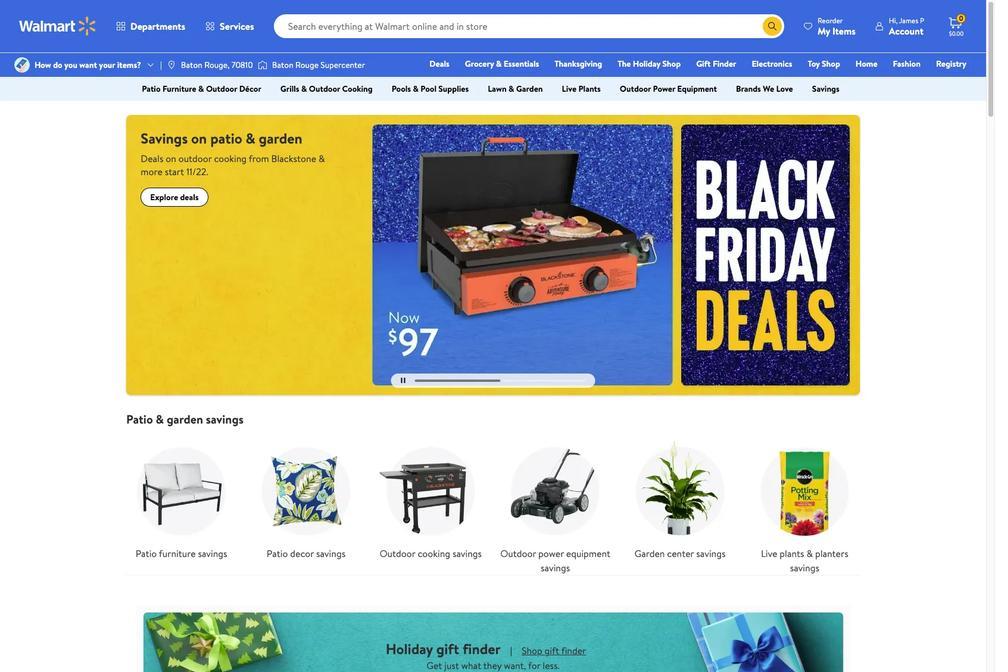 Task type: describe. For each thing, give the bounding box(es) containing it.
want
[[79, 59, 97, 71]]

explore deals link
[[141, 188, 208, 207]]

reorder
[[818, 15, 843, 25]]

essentials
[[504, 58, 539, 70]]

the holiday shop
[[618, 58, 681, 70]]

we
[[763, 83, 775, 95]]

outdoor power equipment button
[[611, 79, 727, 98]]

cooking inside outdoor cooking savings link
[[418, 547, 450, 560]]

start
[[165, 165, 184, 178]]

1 horizontal spatial holiday
[[633, 58, 661, 70]]

equipment
[[567, 547, 611, 560]]

grocery & essentials
[[465, 58, 539, 70]]

lawn & garden
[[488, 83, 543, 95]]

supercenter
[[321, 59, 365, 71]]

patio
[[210, 128, 242, 148]]

live for live plants
[[562, 83, 577, 95]]

electronics
[[752, 58, 793, 70]]

how
[[35, 59, 51, 71]]

list containing patio furniture savings
[[119, 426, 868, 575]]

 image for baton
[[167, 60, 176, 70]]

patio for patio furniture savings
[[136, 547, 157, 560]]

items?
[[117, 59, 141, 71]]

shop gift finder link
[[522, 644, 586, 658]]

outdoor power equipment savings
[[501, 547, 611, 574]]

services
[[220, 20, 254, 33]]

shop gift finder
[[522, 644, 586, 657]]

lawn & garden button
[[479, 79, 553, 98]]

equipment
[[678, 83, 717, 95]]

savings inside outdoor power equipment savings
[[541, 561, 570, 574]]

0 $0.00
[[950, 13, 964, 38]]

0 vertical spatial on
[[191, 128, 207, 148]]

grocery
[[465, 58, 494, 70]]

baton for baton rouge, 70810
[[181, 59, 202, 71]]

walmart+
[[931, 74, 967, 86]]

patio furniture & outdoor décor
[[142, 83, 261, 95]]

home
[[856, 58, 878, 70]]

Walmart Site-Wide search field
[[274, 14, 785, 38]]

you
[[64, 59, 77, 71]]

power
[[539, 547, 564, 560]]

p
[[920, 15, 925, 25]]

explore
[[150, 191, 178, 203]]

patio furniture savings link
[[126, 436, 237, 561]]

walmart image
[[19, 17, 97, 36]]

brands we love
[[736, 83, 793, 95]]

my
[[818, 24, 831, 37]]

outdoor
[[179, 152, 212, 165]]

cooking inside savings on patio & garden deals on outdoor cooking from blackstone & more start 11/22.
[[214, 152, 247, 165]]

brands
[[736, 83, 761, 95]]

garden center savings link
[[625, 436, 736, 561]]

supplies
[[439, 83, 469, 95]]

gift
[[697, 58, 711, 70]]

outdoor power equipment savings link
[[500, 436, 611, 575]]

shop inside "link"
[[822, 58, 841, 70]]

savings button
[[803, 79, 850, 98]]

center
[[667, 547, 694, 560]]

outdoor for outdoor power equipment
[[620, 83, 651, 95]]

gift finder
[[697, 58, 737, 70]]

registry one debit
[[876, 58, 967, 86]]

registry link
[[931, 57, 972, 70]]

toy shop
[[808, 58, 841, 70]]

savings inside live plants & planters savings
[[790, 561, 820, 574]]

pools & pool supplies button
[[382, 79, 479, 98]]

savings inside "link"
[[697, 547, 726, 560]]

garden inside savings on patio & garden deals on outdoor cooking from blackstone & more start 11/22.
[[259, 128, 303, 148]]

hi, james p account
[[889, 15, 925, 37]]

the holiday shop link
[[613, 57, 686, 70]]

more
[[141, 165, 163, 178]]

1 vertical spatial holiday
[[386, 639, 433, 659]]

garden center savings
[[635, 547, 726, 560]]

patio decor savings
[[267, 547, 346, 560]]

carousel controls navigation
[[391, 373, 596, 388]]

1 horizontal spatial shop
[[663, 58, 681, 70]]

baton rouge, 70810
[[181, 59, 253, 71]]

baton for baton rouge supercenter
[[272, 59, 294, 71]]

live plants & planters savings
[[761, 547, 849, 574]]

departments
[[130, 20, 185, 33]]

blackstone
[[271, 152, 316, 165]]

finder for shop gift finder
[[562, 644, 586, 657]]

account
[[889, 24, 924, 37]]

live plants & planters savings link
[[750, 436, 860, 575]]

furniture
[[159, 547, 196, 560]]

holiday gift finder. get just what they want, for less. image
[[136, 604, 851, 672]]

pause image
[[401, 378, 405, 383]]

patio furniture savings
[[136, 547, 227, 560]]

Search search field
[[274, 14, 785, 38]]

services button
[[195, 12, 264, 41]]

0 vertical spatial |
[[160, 59, 162, 71]]

11/22.
[[186, 165, 208, 178]]

search icon image
[[768, 21, 777, 31]]

outdoor for outdoor power equipment savings
[[501, 547, 536, 560]]

home link
[[851, 57, 883, 70]]

gift for shop
[[545, 644, 560, 657]]

brands we love button
[[727, 79, 803, 98]]



Task type: vqa. For each thing, say whether or not it's contained in the screenshot.
"happens"
no



Task type: locate. For each thing, give the bounding box(es) containing it.
gift for holiday
[[437, 639, 459, 659]]

1 horizontal spatial gift
[[545, 644, 560, 657]]

hi,
[[889, 15, 898, 25]]

1 vertical spatial garden
[[635, 547, 665, 560]]

savings on patio & garden deals on outdoor cooking from blackstone & more start 11/22.
[[141, 128, 325, 178]]

rouge
[[296, 59, 319, 71]]

outdoor
[[206, 83, 237, 95], [309, 83, 340, 95], [620, 83, 651, 95], [380, 547, 416, 560], [501, 547, 536, 560]]

0 horizontal spatial live
[[562, 83, 577, 95]]

the
[[618, 58, 631, 70]]

patio furniture & outdoor décor button
[[132, 79, 271, 98]]

1 vertical spatial deals
[[141, 152, 164, 165]]

0 horizontal spatial  image
[[14, 57, 30, 73]]

deals link
[[424, 57, 455, 70]]

0 vertical spatial deals
[[430, 58, 450, 70]]

0 horizontal spatial |
[[160, 59, 162, 71]]

70810
[[232, 59, 253, 71]]

baton left rouge at the left of page
[[272, 59, 294, 71]]

0 horizontal spatial on
[[166, 152, 176, 165]]

live plants button
[[553, 79, 611, 98]]

patio for patio decor savings
[[267, 547, 288, 560]]

finder
[[713, 58, 737, 70]]

garden inside lawn & garden dropdown button
[[516, 83, 543, 95]]

do
[[53, 59, 62, 71]]

deals up pools & pool supplies
[[430, 58, 450, 70]]

0 horizontal spatial deals
[[141, 152, 164, 165]]

toy
[[808, 58, 820, 70]]

one debit link
[[870, 74, 921, 87]]

on
[[191, 128, 207, 148], [166, 152, 176, 165]]

walmart+ link
[[926, 74, 972, 87]]

1 vertical spatial savings
[[141, 128, 188, 148]]

savings down toy shop "link"
[[813, 83, 840, 95]]

savings inside savings on patio & garden deals on outdoor cooking from blackstone & more start 11/22.
[[141, 128, 188, 148]]

0 horizontal spatial shop
[[522, 644, 543, 657]]

1 vertical spatial garden
[[167, 411, 203, 427]]

1 horizontal spatial on
[[191, 128, 207, 148]]

deals
[[430, 58, 450, 70], [141, 152, 164, 165]]

1 horizontal spatial |
[[511, 644, 512, 657]]

holiday
[[633, 58, 661, 70], [386, 639, 433, 659]]

| left shop gift finder
[[511, 644, 512, 657]]

james
[[900, 15, 919, 25]]

0
[[960, 13, 964, 23]]

0 vertical spatial garden
[[516, 83, 543, 95]]

baton rouge supercenter
[[272, 59, 365, 71]]

2 baton from the left
[[272, 59, 294, 71]]

1 horizontal spatial deals
[[430, 58, 450, 70]]

patio for patio & garden savings
[[126, 411, 153, 427]]

lawn
[[488, 83, 507, 95]]

finder for holiday gift finder
[[463, 639, 501, 659]]

items
[[833, 24, 856, 37]]

0 vertical spatial savings
[[813, 83, 840, 95]]

list
[[119, 426, 868, 575]]

live inside live plants & planters savings
[[761, 547, 778, 560]]

0 vertical spatial live
[[562, 83, 577, 95]]

 image
[[14, 57, 30, 73], [167, 60, 176, 70]]

live
[[562, 83, 577, 95], [761, 547, 778, 560]]

 image up furniture
[[167, 60, 176, 70]]

patio for patio furniture & outdoor décor
[[142, 83, 161, 95]]

1 horizontal spatial cooking
[[418, 547, 450, 560]]

planters
[[816, 547, 849, 560]]

0 vertical spatial cooking
[[214, 152, 247, 165]]

grocery & essentials link
[[460, 57, 545, 70]]

patio inside dropdown button
[[142, 83, 161, 95]]

outdoor for outdoor cooking savings
[[380, 547, 416, 560]]

patio decor savings link
[[251, 436, 361, 561]]

deals left start
[[141, 152, 164, 165]]

electronics link
[[747, 57, 798, 70]]

cooking
[[342, 83, 373, 95]]

1 horizontal spatial live
[[761, 547, 778, 560]]

toy shop link
[[803, 57, 846, 70]]

0 horizontal spatial garden
[[167, 411, 203, 427]]

plants
[[579, 83, 601, 95]]

gift
[[437, 639, 459, 659], [545, 644, 560, 657]]

cooking
[[214, 152, 247, 165], [418, 547, 450, 560]]

1 horizontal spatial finder
[[562, 644, 586, 657]]

power
[[653, 83, 676, 95]]

furniture
[[163, 83, 196, 95]]

reorder my items
[[818, 15, 856, 37]]

departments button
[[106, 12, 195, 41]]

live for live plants & planters savings
[[761, 547, 778, 560]]

& inside live plants & planters savings
[[807, 547, 813, 560]]

how do you want your items?
[[35, 59, 141, 71]]

savings for savings on patio & garden deals on outdoor cooking from blackstone & more start 11/22.
[[141, 128, 188, 148]]

 image for how
[[14, 57, 30, 73]]

2 horizontal spatial shop
[[822, 58, 841, 70]]

0 horizontal spatial savings
[[141, 128, 188, 148]]

patio & garden savings
[[126, 411, 244, 427]]

1 horizontal spatial  image
[[167, 60, 176, 70]]

savings for savings
[[813, 83, 840, 95]]

gift inside shop gift finder link
[[545, 644, 560, 657]]

1 vertical spatial live
[[761, 547, 778, 560]]

1 baton from the left
[[181, 59, 202, 71]]

grills
[[281, 83, 299, 95]]

1 horizontal spatial garden
[[259, 128, 303, 148]]

0 horizontal spatial cooking
[[214, 152, 247, 165]]

0 horizontal spatial gift
[[437, 639, 459, 659]]

garden down 'essentials'
[[516, 83, 543, 95]]

|
[[160, 59, 162, 71], [511, 644, 512, 657]]

savings inside dropdown button
[[813, 83, 840, 95]]

finder
[[463, 639, 501, 659], [562, 644, 586, 657]]

gift finder link
[[691, 57, 742, 70]]

1 vertical spatial on
[[166, 152, 176, 165]]

savings up start
[[141, 128, 188, 148]]

0 horizontal spatial holiday
[[386, 639, 433, 659]]

baton left rouge,
[[181, 59, 202, 71]]

1 vertical spatial cooking
[[418, 547, 450, 560]]

clear search field text image
[[749, 21, 758, 31]]

on right more at the top of page
[[166, 152, 176, 165]]

savings
[[206, 411, 244, 427], [198, 547, 227, 560], [316, 547, 346, 560], [453, 547, 482, 560], [697, 547, 726, 560], [541, 561, 570, 574], [790, 561, 820, 574]]

1 horizontal spatial baton
[[272, 59, 294, 71]]

0 vertical spatial holiday
[[633, 58, 661, 70]]

 image
[[258, 59, 267, 71]]

0 vertical spatial garden
[[259, 128, 303, 148]]

deals inside savings on patio & garden deals on outdoor cooking from blackstone & more start 11/22.
[[141, 152, 164, 165]]

0 horizontal spatial garden
[[516, 83, 543, 95]]

deals
[[180, 191, 199, 203]]

outdoor inside outdoor power equipment savings
[[501, 547, 536, 560]]

love
[[777, 83, 793, 95]]

rouge,
[[204, 59, 230, 71]]

plants
[[780, 547, 805, 560]]

fashion link
[[888, 57, 926, 70]]

1 horizontal spatial savings
[[813, 83, 840, 95]]

registry
[[937, 58, 967, 70]]

holiday gift finder
[[386, 639, 501, 659]]

outdoor power equipment
[[620, 83, 717, 95]]

garden inside garden center savings "link"
[[635, 547, 665, 560]]

outdoor cooking savings
[[380, 547, 482, 560]]

pools
[[392, 83, 411, 95]]

shop
[[663, 58, 681, 70], [822, 58, 841, 70], [522, 644, 543, 657]]

on up outdoor
[[191, 128, 207, 148]]

1 horizontal spatial garden
[[635, 547, 665, 560]]

live inside dropdown button
[[562, 83, 577, 95]]

0 horizontal spatial finder
[[463, 639, 501, 659]]

garden left center at the bottom right of page
[[635, 547, 665, 560]]

0 horizontal spatial baton
[[181, 59, 202, 71]]

thanksgiving link
[[550, 57, 608, 70]]

grills & outdoor cooking button
[[271, 79, 382, 98]]

grills & outdoor cooking
[[281, 83, 373, 95]]

1 vertical spatial |
[[511, 644, 512, 657]]

baton
[[181, 59, 202, 71], [272, 59, 294, 71]]

thanksgiving
[[555, 58, 603, 70]]

 image left how
[[14, 57, 30, 73]]

| right items?
[[160, 59, 162, 71]]

garden
[[516, 83, 543, 95], [635, 547, 665, 560]]

one
[[876, 74, 894, 86]]

your
[[99, 59, 115, 71]]



